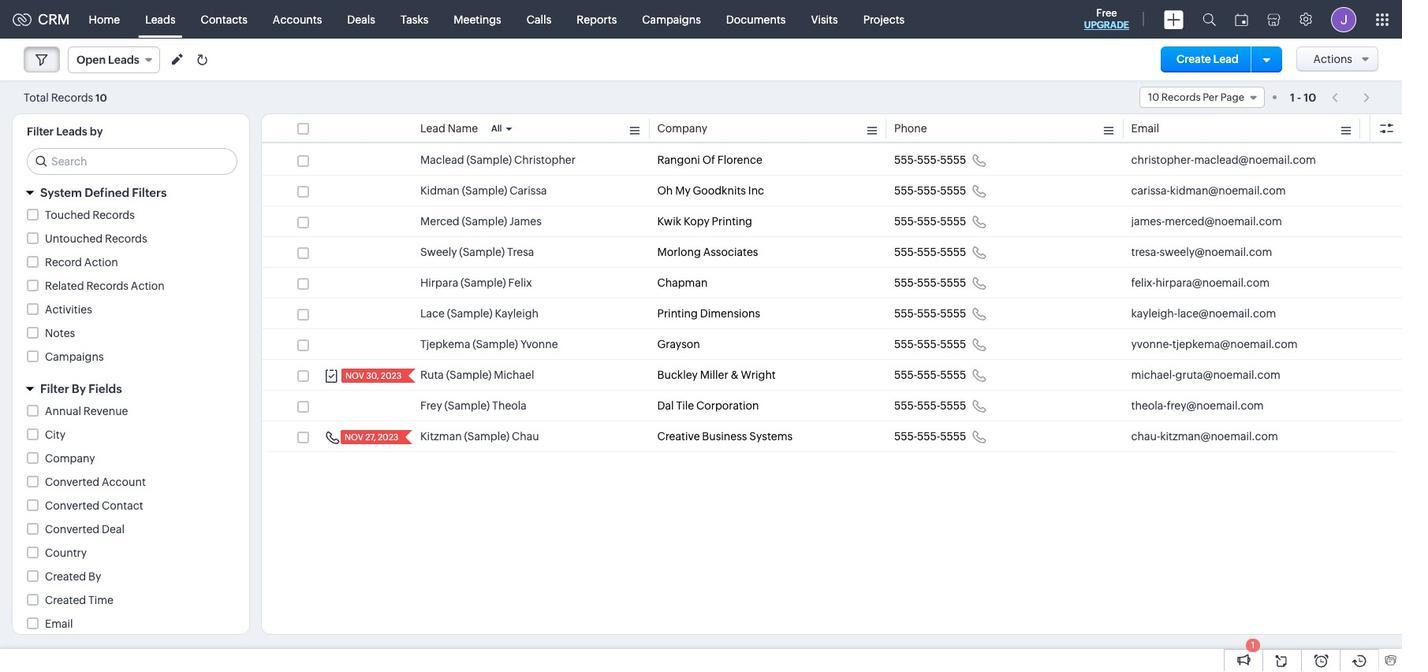 Task type: locate. For each thing, give the bounding box(es) containing it.
by inside dropdown button
[[72, 383, 86, 396]]

tjepkema
[[420, 338, 470, 351]]

navigation
[[1324, 86, 1379, 109]]

555-555-5555 for rangoni of florence
[[894, 154, 966, 166]]

1 converted from the top
[[45, 476, 100, 489]]

0 vertical spatial lead
[[1214, 53, 1239, 65]]

maclead (sample) christopher link
[[420, 152, 576, 168]]

5555 for tresa-
[[940, 246, 966, 259]]

kwik kopy printing
[[657, 215, 752, 228]]

creative business systems
[[657, 431, 793, 443]]

visits link
[[799, 0, 851, 38]]

converted for converted contact
[[45, 500, 100, 513]]

reports
[[577, 13, 617, 26]]

(sample) up the lace (sample) kayleigh link
[[461, 277, 506, 289]]

1 5555 from the top
[[940, 154, 966, 166]]

contact
[[102, 500, 143, 513]]

converted for converted account
[[45, 476, 100, 489]]

leads right home
[[145, 13, 176, 26]]

1 vertical spatial by
[[88, 571, 101, 584]]

filter by fields button
[[13, 375, 249, 403]]

merced
[[420, 215, 460, 228]]

untouched
[[45, 233, 103, 245]]

5 555-555-5555 from the top
[[894, 277, 966, 289]]

by up annual revenue
[[72, 383, 86, 396]]

records down touched records
[[105, 233, 147, 245]]

lead left name
[[420, 122, 446, 135]]

1 - 10
[[1290, 91, 1316, 104]]

deals
[[347, 13, 375, 26]]

carissa-kidman@noemail.com
[[1131, 185, 1286, 197]]

profile element
[[1322, 0, 1366, 38]]

lead inside button
[[1214, 53, 1239, 65]]

company up rangoni
[[657, 122, 708, 135]]

christopher-maclead@noemail.com link
[[1131, 152, 1316, 168]]

1 horizontal spatial 1
[[1290, 91, 1295, 104]]

0 horizontal spatial campaigns
[[45, 351, 104, 364]]

records for touched
[[92, 209, 135, 222]]

email up christopher-
[[1131, 122, 1160, 135]]

miller
[[700, 369, 729, 382]]

1 vertical spatial email
[[45, 618, 73, 631]]

leads link
[[133, 0, 188, 38]]

(sample) up kidman (sample) carissa link
[[466, 154, 512, 166]]

related records action
[[45, 280, 165, 293]]

5555 for james-
[[940, 215, 966, 228]]

5 5555 from the top
[[940, 277, 966, 289]]

0 vertical spatial created
[[45, 571, 86, 584]]

2023 for ruta
[[381, 371, 402, 381]]

dimensions
[[700, 308, 760, 320]]

1 horizontal spatial 10
[[1148, 91, 1160, 103]]

converted up country
[[45, 524, 100, 536]]

tjepkema (sample) yvonne
[[420, 338, 558, 351]]

5555 for michael-
[[940, 369, 966, 382]]

frey (sample) theola
[[420, 400, 527, 413]]

0 horizontal spatial lead
[[420, 122, 446, 135]]

printing dimensions
[[657, 308, 760, 320]]

10 left per
[[1148, 91, 1160, 103]]

(sample) down the kidman (sample) carissa
[[462, 215, 507, 228]]

campaigns down notes
[[45, 351, 104, 364]]

sweely (sample) tresa link
[[420, 245, 534, 260]]

(sample) up merced (sample) james
[[462, 185, 507, 197]]

10 right -
[[1304, 91, 1316, 104]]

tasks link
[[388, 0, 441, 38]]

10 555-555-5555 from the top
[[894, 431, 966, 443]]

5555
[[940, 154, 966, 166], [940, 185, 966, 197], [940, 215, 966, 228], [940, 246, 966, 259], [940, 277, 966, 289], [940, 308, 966, 320], [940, 338, 966, 351], [940, 369, 966, 382], [940, 400, 966, 413], [940, 431, 966, 443]]

leads left the by
[[56, 125, 87, 138]]

1 vertical spatial 2023
[[378, 433, 399, 442]]

create lead
[[1177, 53, 1239, 65]]

10 inside total records 10
[[95, 92, 107, 104]]

0 horizontal spatial printing
[[657, 308, 698, 320]]

0 horizontal spatial 1
[[1252, 641, 1255, 651]]

actions
[[1314, 53, 1353, 65]]

7 555-555-5555 from the top
[[894, 338, 966, 351]]

lace (sample) kayleigh
[[420, 308, 539, 320]]

records up the filter leads by
[[51, 91, 93, 104]]

2 vertical spatial converted
[[45, 524, 100, 536]]

555-555-5555
[[894, 154, 966, 166], [894, 185, 966, 197], [894, 215, 966, 228], [894, 246, 966, 259], [894, 277, 966, 289], [894, 308, 966, 320], [894, 338, 966, 351], [894, 369, 966, 382], [894, 400, 966, 413], [894, 431, 966, 443]]

0 horizontal spatial 10
[[95, 92, 107, 104]]

leads right open
[[108, 54, 139, 66]]

2023 inside "link"
[[381, 371, 402, 381]]

kidman@noemail.com
[[1170, 185, 1286, 197]]

7 5555 from the top
[[940, 338, 966, 351]]

company
[[657, 122, 708, 135], [45, 453, 95, 465]]

maclead (sample) christopher
[[420, 154, 576, 166]]

home
[[89, 13, 120, 26]]

(sample) up frey (sample) theola
[[446, 369, 492, 382]]

0 vertical spatial leads
[[145, 13, 176, 26]]

2023 right 30,
[[381, 371, 402, 381]]

filter leads by
[[27, 125, 103, 138]]

converted up converted deal
[[45, 500, 100, 513]]

system defined filters button
[[13, 179, 249, 207]]

5555 for yvonne-
[[940, 338, 966, 351]]

2 horizontal spatial leads
[[145, 13, 176, 26]]

6 555-555-5555 from the top
[[894, 308, 966, 320]]

(sample) down frey (sample) theola link
[[464, 431, 510, 443]]

grayson
[[657, 338, 700, 351]]

kwik
[[657, 215, 682, 228]]

1 vertical spatial leads
[[108, 54, 139, 66]]

30,
[[366, 371, 379, 381]]

kayleigh-
[[1131, 308, 1178, 320]]

10
[[1304, 91, 1316, 104], [1148, 91, 1160, 103], [95, 92, 107, 104]]

leads
[[145, 13, 176, 26], [108, 54, 139, 66], [56, 125, 87, 138]]

1 horizontal spatial printing
[[712, 215, 752, 228]]

1 created from the top
[[45, 571, 86, 584]]

(sample) for carissa
[[462, 185, 507, 197]]

hirpara (sample) felix
[[420, 277, 532, 289]]

1 horizontal spatial leads
[[108, 54, 139, 66]]

notes
[[45, 327, 75, 340]]

records down record action
[[86, 280, 129, 293]]

10 records per page
[[1148, 91, 1245, 103]]

gruta@noemail.com
[[1176, 369, 1281, 382]]

morlong associates
[[657, 246, 758, 259]]

1 horizontal spatial email
[[1131, 122, 1160, 135]]

accounts
[[273, 13, 322, 26]]

created time
[[45, 595, 114, 607]]

0 horizontal spatial leads
[[56, 125, 87, 138]]

records down defined
[[92, 209, 135, 222]]

wright
[[741, 369, 776, 382]]

10 5555 from the top
[[940, 431, 966, 443]]

lead right create on the right of the page
[[1214, 53, 1239, 65]]

0 vertical spatial printing
[[712, 215, 752, 228]]

(sample) inside "link"
[[466, 154, 512, 166]]

1 horizontal spatial company
[[657, 122, 708, 135]]

(sample) for felix
[[461, 277, 506, 289]]

0 vertical spatial converted
[[45, 476, 100, 489]]

0 vertical spatial 2023
[[381, 371, 402, 381]]

filter up annual
[[40, 383, 69, 396]]

filter
[[27, 125, 54, 138], [40, 383, 69, 396]]

5555 for carissa-
[[940, 185, 966, 197]]

converted up converted contact
[[45, 476, 100, 489]]

phone
[[894, 122, 927, 135]]

michael-gruta@noemail.com link
[[1131, 368, 1281, 383]]

record action
[[45, 256, 118, 269]]

nov left "27,"
[[345, 433, 364, 442]]

0 vertical spatial nov
[[345, 371, 364, 381]]

1 vertical spatial filter
[[40, 383, 69, 396]]

nov
[[345, 371, 364, 381], [345, 433, 364, 442]]

oh
[[657, 185, 673, 197]]

(sample) down merced (sample) james link
[[459, 246, 505, 259]]

0 vertical spatial by
[[72, 383, 86, 396]]

1 vertical spatial nov
[[345, 433, 364, 442]]

carissa-kidman@noemail.com link
[[1131, 183, 1286, 199]]

2 converted from the top
[[45, 500, 100, 513]]

0 horizontal spatial action
[[84, 256, 118, 269]]

records left per
[[1162, 91, 1201, 103]]

nov for kitzman
[[345, 433, 364, 442]]

555-555-5555 for printing dimensions
[[894, 308, 966, 320]]

action up related records action
[[84, 256, 118, 269]]

company down the city
[[45, 453, 95, 465]]

2 555-555-5555 from the top
[[894, 185, 966, 197]]

0 vertical spatial 1
[[1290, 91, 1295, 104]]

email
[[1131, 122, 1160, 135], [45, 618, 73, 631]]

filter down total
[[27, 125, 54, 138]]

logo image
[[13, 13, 32, 26]]

campaigns right "reports" "link"
[[642, 13, 701, 26]]

sweely@noemail.com
[[1160, 246, 1272, 259]]

10 up the by
[[95, 92, 107, 104]]

10 inside field
[[1148, 91, 1160, 103]]

5555 for felix-
[[940, 277, 966, 289]]

0 vertical spatial campaigns
[[642, 13, 701, 26]]

frey (sample) theola link
[[420, 398, 527, 414]]

email down created time
[[45, 618, 73, 631]]

(sample) down the lace (sample) kayleigh link
[[473, 338, 518, 351]]

0 horizontal spatial by
[[72, 383, 86, 396]]

1 vertical spatial 1
[[1252, 641, 1255, 651]]

records for total
[[51, 91, 93, 104]]

printing up associates
[[712, 215, 752, 228]]

michael
[[494, 369, 534, 382]]

associates
[[703, 246, 758, 259]]

1 vertical spatial created
[[45, 595, 86, 607]]

printing up grayson
[[657, 308, 698, 320]]

creative
[[657, 431, 700, 443]]

555-555-5555 for grayson
[[894, 338, 966, 351]]

2 horizontal spatial 10
[[1304, 91, 1316, 104]]

inc
[[748, 185, 764, 197]]

2 created from the top
[[45, 595, 86, 607]]

row group
[[262, 145, 1402, 453]]

deal
[[102, 524, 125, 536]]

(sample) inside 'link'
[[464, 431, 510, 443]]

(sample) for yvonne
[[473, 338, 518, 351]]

(sample) down ruta (sample) michael
[[444, 400, 490, 413]]

1 vertical spatial converted
[[45, 500, 100, 513]]

5555 for theola-
[[940, 400, 966, 413]]

ruta
[[420, 369, 444, 382]]

(sample) for christopher
[[466, 154, 512, 166]]

3 5555 from the top
[[940, 215, 966, 228]]

by up time
[[88, 571, 101, 584]]

4 5555 from the top
[[940, 246, 966, 259]]

chau-kitzman@noemail.com
[[1131, 431, 1278, 443]]

kitzman
[[420, 431, 462, 443]]

555-555-5555 for dal tile corporation
[[894, 400, 966, 413]]

nov left 30,
[[345, 371, 364, 381]]

(sample) down 'hirpara (sample) felix' link
[[447, 308, 493, 320]]

rangoni
[[657, 154, 700, 166]]

create menu image
[[1164, 10, 1184, 29]]

2 5555 from the top
[[940, 185, 966, 197]]

0 horizontal spatial email
[[45, 618, 73, 631]]

kitzman (sample) chau link
[[420, 429, 539, 445]]

action down untouched records
[[131, 280, 165, 293]]

filter for filter leads by
[[27, 125, 54, 138]]

upgrade
[[1084, 20, 1129, 31]]

9 5555 from the top
[[940, 400, 966, 413]]

0 horizontal spatial company
[[45, 453, 95, 465]]

leads inside open leads field
[[108, 54, 139, 66]]

records inside field
[[1162, 91, 1201, 103]]

1 horizontal spatial action
[[131, 280, 165, 293]]

system
[[40, 186, 82, 200]]

filter inside "filter by fields" dropdown button
[[40, 383, 69, 396]]

2023 right "27,"
[[378, 433, 399, 442]]

0 vertical spatial email
[[1131, 122, 1160, 135]]

3 converted from the top
[[45, 524, 100, 536]]

created down country
[[45, 571, 86, 584]]

Search text field
[[28, 149, 237, 174]]

created for created time
[[45, 595, 86, 607]]

9 555-555-5555 from the top
[[894, 400, 966, 413]]

5555 for christopher-
[[940, 154, 966, 166]]

1 horizontal spatial campaigns
[[642, 13, 701, 26]]

(sample) for chau
[[464, 431, 510, 443]]

filter by fields
[[40, 383, 122, 396]]

my
[[675, 185, 691, 197]]

1 vertical spatial lead
[[420, 122, 446, 135]]

created down created by
[[45, 595, 86, 607]]

james-merced@noemail.com link
[[1131, 214, 1282, 230]]

4 555-555-5555 from the top
[[894, 246, 966, 259]]

printing
[[712, 215, 752, 228], [657, 308, 698, 320]]

records
[[51, 91, 93, 104], [1162, 91, 1201, 103], [92, 209, 135, 222], [105, 233, 147, 245], [86, 280, 129, 293]]

1 horizontal spatial by
[[88, 571, 101, 584]]

record
[[45, 256, 82, 269]]

calendar image
[[1235, 13, 1249, 26]]

leads for open leads
[[108, 54, 139, 66]]

2 vertical spatial leads
[[56, 125, 87, 138]]

1 horizontal spatial lead
[[1214, 53, 1239, 65]]

nov inside "link"
[[345, 371, 364, 381]]

(sample) for michael
[[446, 369, 492, 382]]

michael-gruta@noemail.com
[[1131, 369, 1281, 382]]

page
[[1221, 91, 1245, 103]]

8 5555 from the top
[[940, 369, 966, 382]]

1 555-555-5555 from the top
[[894, 154, 966, 166]]

untouched records
[[45, 233, 147, 245]]

0 vertical spatial filter
[[27, 125, 54, 138]]

8 555-555-5555 from the top
[[894, 369, 966, 382]]

deals link
[[335, 0, 388, 38]]

6 5555 from the top
[[940, 308, 966, 320]]

3 555-555-5555 from the top
[[894, 215, 966, 228]]



Task type: vqa. For each thing, say whether or not it's contained in the screenshot.


Task type: describe. For each thing, give the bounding box(es) containing it.
yvonne-tjepkema@noemail.com
[[1131, 338, 1298, 351]]

lead name
[[420, 122, 478, 135]]

buckley miller & wright
[[657, 369, 776, 382]]

hirpara (sample) felix link
[[420, 275, 532, 291]]

lace (sample) kayleigh link
[[420, 306, 539, 322]]

profile image
[[1331, 7, 1357, 32]]

1 for 1 - 10
[[1290, 91, 1295, 104]]

by for filter
[[72, 383, 86, 396]]

tile
[[676, 400, 694, 413]]

created for created by
[[45, 571, 86, 584]]

(sample) for tresa
[[459, 246, 505, 259]]

yvonne-tjepkema@noemail.com link
[[1131, 337, 1298, 353]]

lace
[[420, 308, 445, 320]]

by for created
[[88, 571, 101, 584]]

kopy
[[684, 215, 710, 228]]

per
[[1203, 91, 1219, 103]]

visits
[[811, 13, 838, 26]]

kidman (sample) carissa
[[420, 185, 547, 197]]

maclead@noemail.com
[[1194, 154, 1316, 166]]

fields
[[89, 383, 122, 396]]

1 for 1
[[1252, 641, 1255, 651]]

create menu element
[[1155, 0, 1193, 38]]

touched
[[45, 209, 90, 222]]

kidman
[[420, 185, 460, 197]]

nov 27, 2023
[[345, 433, 399, 442]]

yvonne-
[[1131, 338, 1173, 351]]

555-555-5555 for chapman
[[894, 277, 966, 289]]

frey@noemail.com
[[1167, 400, 1264, 413]]

documents link
[[714, 0, 799, 38]]

all
[[491, 124, 502, 133]]

contacts link
[[188, 0, 260, 38]]

by
[[90, 125, 103, 138]]

create
[[1177, 53, 1211, 65]]

city
[[45, 429, 65, 442]]

tresa-
[[1131, 246, 1160, 259]]

555-555-5555 for kwik kopy printing
[[894, 215, 966, 228]]

filters
[[132, 186, 167, 200]]

tresa
[[507, 246, 534, 259]]

felix-
[[1131, 277, 1156, 289]]

felix-hirpara@noemail.com
[[1131, 277, 1270, 289]]

2023 for kitzman
[[378, 433, 399, 442]]

free upgrade
[[1084, 7, 1129, 31]]

free
[[1097, 7, 1117, 19]]

5555 for kayleigh-
[[940, 308, 966, 320]]

name
[[448, 122, 478, 135]]

activities
[[45, 304, 92, 316]]

frey
[[420, 400, 442, 413]]

0 vertical spatial company
[[657, 122, 708, 135]]

27,
[[365, 433, 376, 442]]

rangoni of florence
[[657, 154, 763, 166]]

chau
[[512, 431, 539, 443]]

1 vertical spatial campaigns
[[45, 351, 104, 364]]

records for related
[[86, 280, 129, 293]]

1 vertical spatial company
[[45, 453, 95, 465]]

created by
[[45, 571, 101, 584]]

kidman (sample) carissa link
[[420, 183, 547, 199]]

oh my goodknits inc
[[657, 185, 764, 197]]

system defined filters
[[40, 186, 167, 200]]

10 for total records 10
[[95, 92, 107, 104]]

account
[[102, 476, 146, 489]]

1 vertical spatial action
[[131, 280, 165, 293]]

accounts link
[[260, 0, 335, 38]]

tresa-sweely@noemail.com link
[[1131, 245, 1272, 260]]

nov for ruta
[[345, 371, 364, 381]]

chau-
[[1131, 431, 1160, 443]]

search element
[[1193, 0, 1226, 39]]

related
[[45, 280, 84, 293]]

tasks
[[401, 13, 429, 26]]

555-555-5555 for oh my goodknits inc
[[894, 185, 966, 197]]

555-555-5555 for buckley miller & wright
[[894, 369, 966, 382]]

defined
[[85, 186, 129, 200]]

(sample) for theola
[[444, 400, 490, 413]]

buckley
[[657, 369, 698, 382]]

morlong
[[657, 246, 701, 259]]

yvonne
[[520, 338, 558, 351]]

10 for 1 - 10
[[1304, 91, 1316, 104]]

chau-kitzman@noemail.com link
[[1131, 429, 1278, 445]]

james-merced@noemail.com
[[1131, 215, 1282, 228]]

corporation
[[696, 400, 759, 413]]

converted for converted deal
[[45, 524, 100, 536]]

michael-
[[1131, 369, 1176, 382]]

converted account
[[45, 476, 146, 489]]

theola
[[492, 400, 527, 413]]

1 vertical spatial printing
[[657, 308, 698, 320]]

systems
[[750, 431, 793, 443]]

calls link
[[514, 0, 564, 38]]

(sample) for james
[[462, 215, 507, 228]]

-
[[1297, 91, 1302, 104]]

(sample) for kayleigh
[[447, 308, 493, 320]]

sweely
[[420, 246, 457, 259]]

of
[[703, 154, 715, 166]]

projects
[[863, 13, 905, 26]]

filter for filter by fields
[[40, 383, 69, 396]]

kayleigh-lace@noemail.com
[[1131, 308, 1276, 320]]

10 Records Per Page field
[[1140, 87, 1265, 108]]

nov 30, 2023 link
[[342, 369, 403, 383]]

goodknits
[[693, 185, 746, 197]]

kitzman (sample) chau
[[420, 431, 539, 443]]

dal tile corporation
[[657, 400, 759, 413]]

meetings
[[454, 13, 501, 26]]

merced@noemail.com
[[1165, 215, 1282, 228]]

tjepkema@noemail.com
[[1173, 338, 1298, 351]]

meetings link
[[441, 0, 514, 38]]

sweely (sample) tresa
[[420, 246, 534, 259]]

leads inside leads link
[[145, 13, 176, 26]]

leads for filter leads by
[[56, 125, 87, 138]]

0 vertical spatial action
[[84, 256, 118, 269]]

country
[[45, 547, 87, 560]]

records for untouched
[[105, 233, 147, 245]]

carissa-
[[1131, 185, 1170, 197]]

search image
[[1203, 13, 1216, 26]]

555-555-5555 for morlong associates
[[894, 246, 966, 259]]

5555 for chau-
[[940, 431, 966, 443]]

records for 10
[[1162, 91, 1201, 103]]

merced (sample) james
[[420, 215, 542, 228]]

dal
[[657, 400, 674, 413]]

row group containing maclead (sample) christopher
[[262, 145, 1402, 453]]

Open Leads field
[[68, 47, 160, 73]]

kayleigh
[[495, 308, 539, 320]]

555-555-5555 for creative business systems
[[894, 431, 966, 443]]



